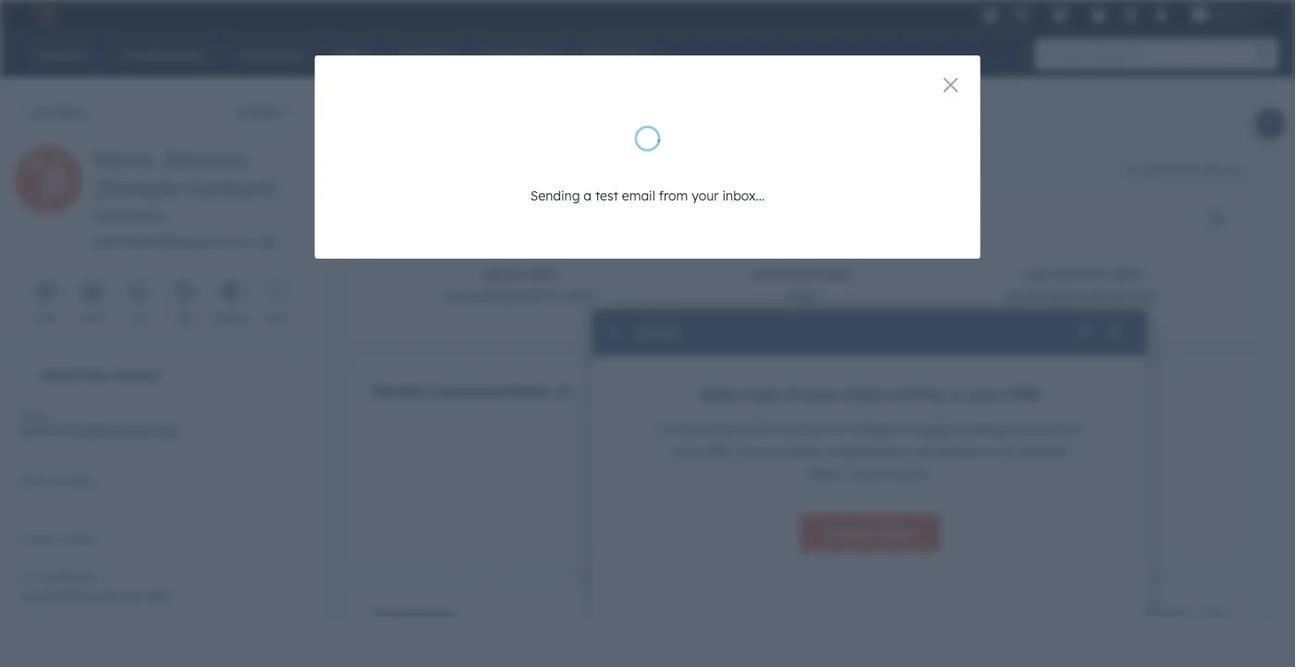 Task type: describe. For each thing, give the bounding box(es) containing it.
close image
[[943, 78, 958, 92]]

1 vertical spatial emailmaria@hubspot.com
[[18, 422, 180, 439]]

funky town image
[[1192, 6, 1208, 23]]

keep
[[700, 385, 737, 404]]

companies
[[372, 606, 454, 624]]

pm
[[544, 288, 563, 304]]

calling icon image
[[1013, 7, 1030, 24]]

no activities. alert
[[372, 422, 1229, 547]]

call
[[129, 312, 147, 325]]

upgrade link
[[979, 5, 1002, 24]]

contact)
[[185, 174, 276, 202]]

phone
[[18, 474, 51, 488]]

0 vertical spatial in
[[949, 385, 963, 404]]

recent communications
[[372, 381, 549, 400]]

help image
[[1091, 8, 1107, 25]]

learn more
[[852, 466, 926, 482]]

learn more button
[[844, 466, 934, 482]]

funky
[[1212, 7, 1243, 22]]

maria
[[92, 146, 153, 174]]

last contacted
[[18, 569, 97, 583]]

more
[[893, 466, 926, 482]]

create
[[480, 267, 524, 281]]

account
[[779, 422, 828, 438]]

create date 10/18/2023 3:29 pm mdt
[[443, 267, 594, 304]]

number
[[54, 474, 94, 488]]

10/27/2023
[[1005, 288, 1073, 304]]

connect inbox button
[[800, 515, 940, 552]]

contacted
[[44, 569, 97, 583]]

hubspot
[[848, 422, 902, 438]]

actions
[[236, 104, 283, 121]]

task
[[174, 312, 195, 325]]

begin
[[921, 422, 956, 438]]

contact
[[18, 532, 60, 546]]

activities.
[[782, 527, 840, 544]]

contact
[[111, 366, 160, 382]]

meeting image
[[223, 286, 238, 300]]

from inside dialog
[[659, 188, 688, 204]]

all
[[737, 444, 752, 460]]

about this contact
[[41, 366, 160, 382]]

no
[[760, 527, 778, 544]]

crm.
[[702, 444, 734, 460]]

help button
[[1083, 0, 1115, 30]]

the
[[997, 444, 1016, 460]]

meeting
[[211, 312, 250, 325]]

your right all
[[755, 444, 783, 460]]

(sample
[[92, 174, 179, 202]]

your up sending
[[968, 385, 1002, 404]]

your right of at the right of page
[[804, 385, 838, 404]]

hubspot image
[[33, 4, 55, 26]]

date inside last activity date 10/27/2023 11:33 am mdt
[[1113, 267, 1143, 281]]

note
[[34, 312, 58, 325]]

funky menu
[[977, 0, 1273, 30]]

email image
[[85, 286, 99, 300]]

maria johnson (sample contact) salesperson
[[92, 146, 276, 224]]

connect for connect your email account to hubspot to begin sending emails from your crm. all your email conversations will appear in the timeline below.
[[657, 422, 707, 438]]

email emailmaria@hubspot.com
[[18, 409, 180, 439]]

below.
[[806, 466, 844, 482]]

funky button
[[1180, 0, 1271, 30]]

customize tabs
[[1141, 162, 1226, 176]]

actions button
[[224, 94, 308, 131]]

1 horizontal spatial email
[[79, 312, 105, 325]]

last for last contacted
[[18, 569, 41, 583]]

contacts link
[[15, 104, 86, 121]]

hubspot link
[[22, 4, 69, 26]]

emails
[[1011, 422, 1050, 438]]

activity
[[889, 385, 945, 404]]

email inside email emailmaria@hubspot.com
[[18, 409, 47, 423]]

connect inbox
[[823, 525, 917, 541]]

date inside create date 10/18/2023 3:29 pm mdt
[[527, 267, 557, 281]]

johnson
[[159, 146, 248, 174]]

lifecycle
[[749, 267, 812, 281]]

owner
[[63, 532, 95, 546]]

add
[[1160, 611, 1181, 625]]

inbox...
[[722, 188, 765, 204]]

minimize dialog image
[[607, 326, 622, 341]]

email down account on the right of the page
[[786, 444, 820, 460]]

Last contacted text field
[[18, 580, 304, 609]]

more image
[[270, 286, 284, 300]]

contacts
[[29, 104, 86, 121]]

email up hubspot
[[843, 385, 884, 404]]

crm
[[1006, 385, 1040, 404]]

email inside dialog
[[622, 188, 655, 204]]

lifecycle stage lead
[[749, 267, 852, 304]]

sending a test email from your inbox...
[[530, 188, 765, 204]]



Task type: vqa. For each thing, say whether or not it's contained in the screenshot.
record. in See the files attached to your activities or uploaded to this record.
no



Task type: locate. For each thing, give the bounding box(es) containing it.
connect for connect inbox
[[823, 525, 875, 541]]

to up will
[[905, 422, 918, 438]]

1 vertical spatial in
[[982, 444, 993, 460]]

track
[[742, 385, 781, 404]]

connect left inbox
[[823, 525, 875, 541]]

1 vertical spatial connect
[[823, 525, 875, 541]]

settings image
[[1122, 8, 1138, 24]]

1 vertical spatial from
[[1054, 422, 1083, 438]]

from inside connect your email account to hubspot to begin sending emails from your crm. all your email conversations will appear in the timeline below.
[[1054, 422, 1083, 438]]

salesperson
[[92, 208, 166, 224]]

task image
[[177, 286, 192, 300]]

0 vertical spatial connect
[[657, 422, 707, 438]]

from right test
[[659, 188, 688, 204]]

this
[[83, 366, 107, 382]]

date up pm
[[527, 267, 557, 281]]

add button
[[1132, 606, 1193, 630]]

last
[[1022, 267, 1050, 281], [18, 569, 41, 583]]

2 mdt from the left
[[1132, 288, 1159, 304]]

last for last activity date 10/27/2023 11:33 am mdt
[[1022, 267, 1050, 281]]

0 horizontal spatial email
[[18, 409, 47, 423]]

timeline
[[1020, 444, 1068, 460]]

customize tabs link
[[1116, 154, 1251, 184]]

0 horizontal spatial connect
[[657, 422, 707, 438]]

activity
[[1053, 267, 1110, 281]]

0 vertical spatial emailmaria@hubspot.com
[[92, 234, 254, 250]]

in
[[949, 385, 963, 404], [982, 444, 993, 460]]

lead
[[785, 288, 815, 304]]

settings link
[[1118, 5, 1142, 24]]

in up the begin
[[949, 385, 963, 404]]

emailmaria@hubspot.com down the salesperson
[[92, 234, 254, 250]]

to
[[831, 422, 844, 438], [905, 422, 918, 438]]

email right test
[[622, 188, 655, 204]]

note image
[[38, 286, 53, 300]]

Search HubSpot search field
[[1035, 39, 1262, 70]]

email down email icon
[[79, 312, 105, 325]]

3:29
[[516, 288, 540, 304]]

connect up crm.
[[657, 422, 707, 438]]

about
[[41, 366, 80, 382]]

inbox
[[879, 525, 917, 541]]

Phone number text field
[[18, 471, 304, 508]]

close dialog image
[[1107, 326, 1121, 341]]

1 horizontal spatial connect
[[823, 525, 875, 541]]

in inside connect your email account to hubspot to begin sending emails from your crm. all your email conversations will appear in the timeline below.
[[982, 444, 993, 460]]

your up crm.
[[711, 422, 738, 438]]

navigation
[[350, 94, 572, 141]]

in left 'the'
[[982, 444, 993, 460]]

email
[[622, 188, 655, 204], [843, 385, 884, 404], [742, 422, 775, 438], [786, 444, 820, 460]]

customize
[[1141, 162, 1198, 176]]

2 date from the left
[[1113, 267, 1143, 281]]

1 horizontal spatial mdt
[[1132, 288, 1159, 304]]

to right account on the right of the page
[[831, 422, 844, 438]]

last down contact
[[18, 569, 41, 583]]

0 horizontal spatial mdt
[[566, 288, 594, 304]]

1 vertical spatial last
[[18, 569, 41, 583]]

test
[[595, 188, 618, 204]]

notifications image
[[1153, 8, 1169, 25]]

notifications button
[[1145, 0, 1177, 30]]

appear
[[935, 444, 979, 460]]

learn
[[852, 466, 889, 482]]

0 horizontal spatial from
[[659, 188, 688, 204]]

communications
[[427, 381, 549, 400]]

no activities.
[[760, 527, 840, 544]]

from
[[659, 188, 688, 204], [1054, 422, 1083, 438]]

2 to from the left
[[905, 422, 918, 438]]

mdt right am
[[1132, 288, 1159, 304]]

sending
[[959, 422, 1007, 438]]

conversations
[[823, 444, 908, 460]]

mdt inside create date 10/18/2023 3:29 pm mdt
[[566, 288, 594, 304]]

am
[[1109, 288, 1128, 304]]

date up am
[[1113, 267, 1143, 281]]

call image
[[131, 286, 146, 300]]

your inside dialog
[[692, 188, 719, 204]]

more
[[265, 312, 289, 325]]

mdt
[[566, 288, 594, 304], [1132, 288, 1159, 304]]

emailmaria@hubspot.com up number
[[18, 422, 180, 439]]

date
[[527, 267, 557, 281], [1113, 267, 1143, 281]]

1 to from the left
[[831, 422, 844, 438]]

1 horizontal spatial date
[[1113, 267, 1143, 281]]

1 date from the left
[[527, 267, 557, 281]]

11:33
[[1076, 288, 1105, 304]]

upgrade image
[[982, 8, 999, 24]]

connect
[[657, 422, 707, 438], [823, 525, 875, 541]]

sending
[[530, 188, 580, 204]]

1 horizontal spatial in
[[982, 444, 993, 460]]

about this contact button
[[0, 349, 304, 399]]

1 horizontal spatial last
[[1022, 267, 1050, 281]]

0 horizontal spatial to
[[831, 422, 844, 438]]

1 horizontal spatial to
[[905, 422, 918, 438]]

keep track of your email activity in your crm
[[700, 385, 1040, 404]]

0 horizontal spatial in
[[949, 385, 963, 404]]

email
[[79, 312, 105, 325], [637, 324, 679, 342], [18, 409, 47, 423]]

of
[[785, 385, 800, 404]]

a
[[584, 188, 592, 204]]

recent
[[372, 381, 422, 400]]

tabs
[[1202, 162, 1226, 176]]

stage
[[815, 267, 852, 281]]

connect inside connect your email account to hubspot to begin sending emails from your crm. all your email conversations will appear in the timeline below.
[[657, 422, 707, 438]]

2 horizontal spatial email
[[637, 324, 679, 342]]

email up all
[[742, 422, 775, 438]]

1 mdt from the left
[[566, 288, 594, 304]]

0 horizontal spatial last
[[18, 569, 41, 583]]

search image
[[1256, 48, 1269, 61]]

marketplaces image
[[1052, 8, 1069, 25]]

mdt right pm
[[566, 288, 594, 304]]

contact owner
[[18, 532, 95, 546]]

mdt inside last activity date 10/27/2023 11:33 am mdt
[[1132, 288, 1159, 304]]

last inside last activity date 10/27/2023 11:33 am mdt
[[1022, 267, 1050, 281]]

connect your email account to hubspot to begin sending emails from your crm. all your email conversations will appear in the timeline below.
[[657, 422, 1083, 482]]

email down about
[[18, 409, 47, 423]]

sending a test email from your inbox... dialog
[[315, 55, 980, 259]]

last up 10/27/2023
[[1022, 267, 1050, 281]]

will
[[912, 444, 931, 460]]

email right minimize dialog image
[[637, 324, 679, 342]]

10/18/2023
[[443, 288, 512, 304]]

expand dialog image
[[1077, 326, 1092, 341]]

search button
[[1247, 39, 1278, 70]]

marketplaces button
[[1041, 0, 1080, 30]]

your
[[692, 188, 719, 204], [804, 385, 838, 404], [968, 385, 1002, 404], [711, 422, 738, 438], [672, 444, 699, 460], [755, 444, 783, 460]]

last activity date 10/27/2023 11:33 am mdt
[[1005, 267, 1159, 304]]

your left crm.
[[672, 444, 699, 460]]

0 horizontal spatial date
[[527, 267, 557, 281]]

phone number
[[18, 474, 94, 488]]

connect inside button
[[823, 525, 875, 541]]

emailmaria@hubspot.com
[[92, 234, 254, 250], [18, 422, 180, 439]]

0 vertical spatial last
[[1022, 267, 1050, 281]]

calling icon button
[[1006, 3, 1037, 27]]

from up timeline
[[1054, 422, 1083, 438]]

your left inbox...
[[692, 188, 719, 204]]

1 horizontal spatial from
[[1054, 422, 1083, 438]]

0 vertical spatial from
[[659, 188, 688, 204]]



